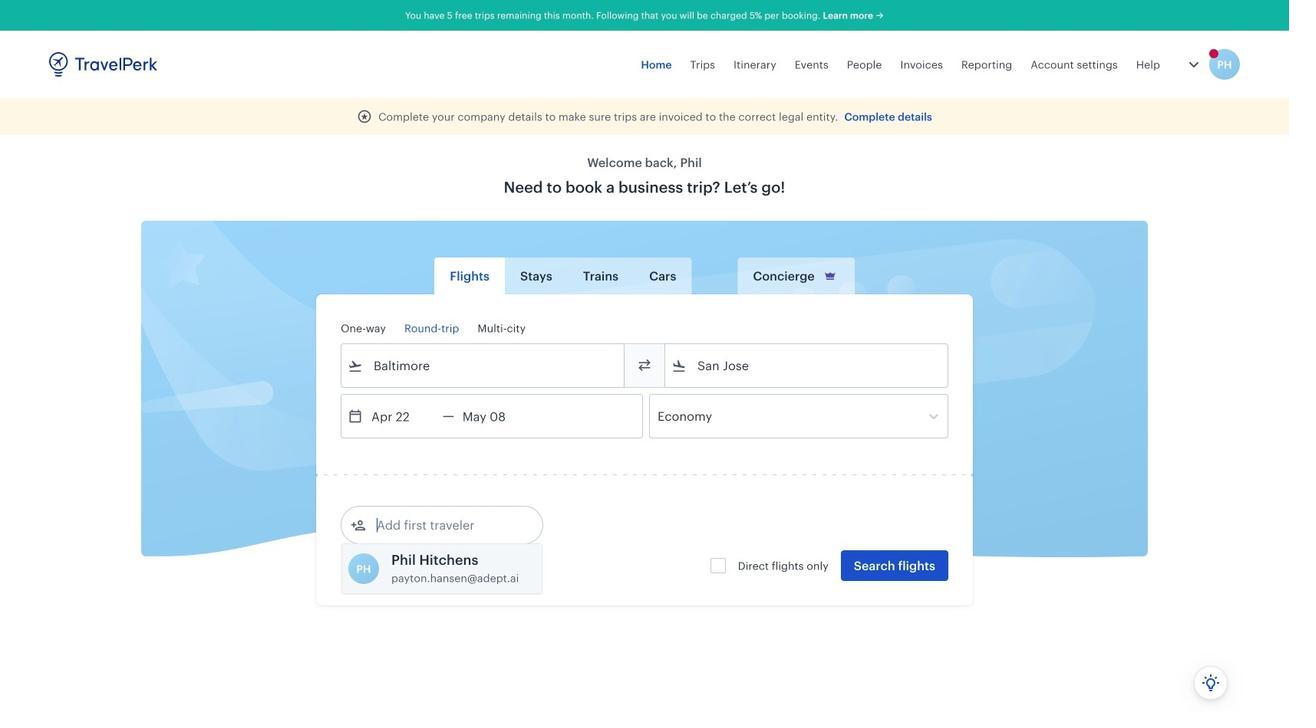 Task type: vqa. For each thing, say whether or not it's contained in the screenshot.
Move forward to switch to the next month. icon
no



Task type: describe. For each thing, give the bounding box(es) containing it.
Return text field
[[454, 395, 534, 438]]

To search field
[[687, 354, 928, 378]]



Task type: locate. For each thing, give the bounding box(es) containing it.
Add first traveler search field
[[366, 513, 526, 538]]

From search field
[[363, 354, 604, 378]]

Depart text field
[[363, 395, 443, 438]]



